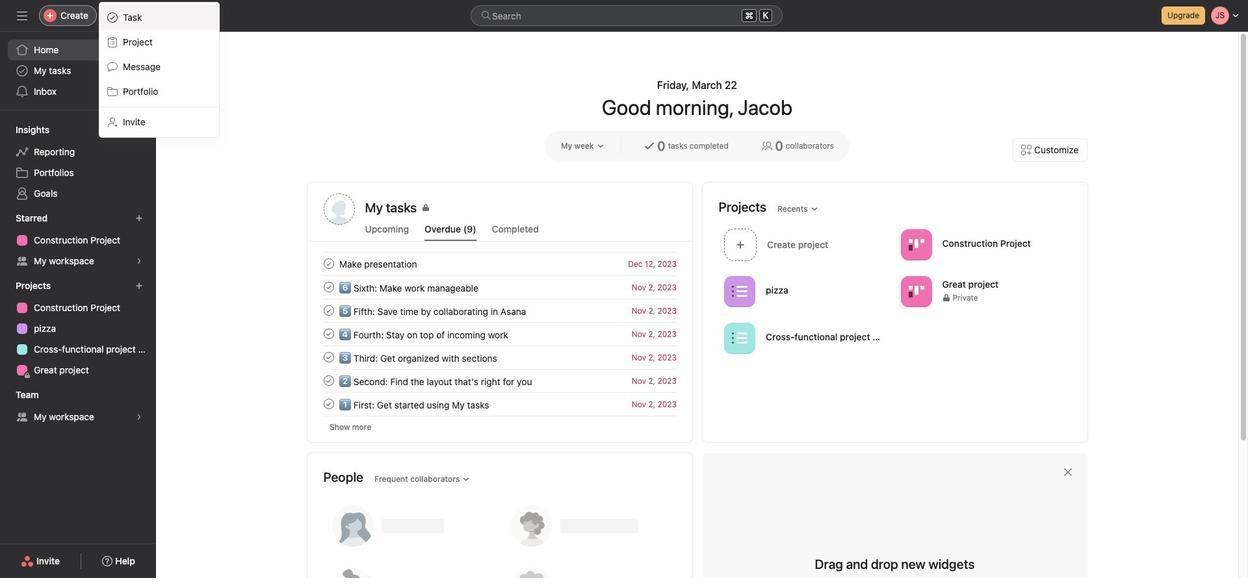 Task type: locate. For each thing, give the bounding box(es) containing it.
2 mark complete image from the top
[[321, 303, 337, 319]]

2 mark complete checkbox from the top
[[321, 280, 337, 295]]

1 vertical spatial board image
[[908, 284, 924, 299]]

board image
[[908, 237, 924, 253], [908, 284, 924, 299]]

hide sidebar image
[[17, 10, 27, 21]]

0 vertical spatial board image
[[908, 237, 924, 253]]

list image
[[732, 284, 747, 299], [732, 331, 747, 346]]

None field
[[471, 5, 783, 26]]

3 mark complete checkbox from the top
[[321, 303, 337, 319]]

6 mark complete image from the top
[[321, 397, 337, 412]]

projects element
[[0, 274, 156, 384]]

Mark complete checkbox
[[321, 326, 337, 342], [321, 373, 337, 389], [321, 397, 337, 412]]

2 vertical spatial mark complete checkbox
[[321, 397, 337, 412]]

1 vertical spatial list image
[[732, 331, 747, 346]]

1 list image from the top
[[732, 284, 747, 299]]

new project or portfolio image
[[135, 282, 143, 290]]

0 vertical spatial list image
[[732, 284, 747, 299]]

add items to starred image
[[135, 215, 143, 222]]

menu item
[[99, 5, 219, 30]]

0 vertical spatial mark complete checkbox
[[321, 326, 337, 342]]

global element
[[0, 32, 156, 110]]

Search tasks, projects, and more text field
[[471, 5, 783, 26]]

see details, my workspace image
[[135, 414, 143, 421]]

1 mark complete checkbox from the top
[[321, 256, 337, 272]]

Mark complete checkbox
[[321, 256, 337, 272], [321, 280, 337, 295], [321, 303, 337, 319], [321, 350, 337, 365]]

1 vertical spatial mark complete checkbox
[[321, 373, 337, 389]]

list item
[[719, 225, 895, 265], [308, 252, 692, 276], [308, 276, 692, 299], [308, 299, 692, 323], [308, 323, 692, 346], [308, 346, 692, 369], [308, 369, 692, 393], [308, 393, 692, 416]]

4 mark complete checkbox from the top
[[321, 350, 337, 365]]

insights element
[[0, 118, 156, 207]]

3 mark complete checkbox from the top
[[321, 397, 337, 412]]

2 list image from the top
[[732, 331, 747, 346]]

mark complete image
[[321, 280, 337, 295], [321, 303, 337, 319], [321, 326, 337, 342], [321, 350, 337, 365], [321, 373, 337, 389], [321, 397, 337, 412]]



Task type: vqa. For each thing, say whether or not it's contained in the screenshot.
the rightmost Cross-
no



Task type: describe. For each thing, give the bounding box(es) containing it.
2 mark complete checkbox from the top
[[321, 373, 337, 389]]

dismiss image
[[1063, 468, 1073, 478]]

3 mark complete image from the top
[[321, 326, 337, 342]]

add profile photo image
[[324, 194, 355, 225]]

1 mark complete checkbox from the top
[[321, 326, 337, 342]]

1 board image from the top
[[908, 237, 924, 253]]

2 board image from the top
[[908, 284, 924, 299]]

4 mark complete image from the top
[[321, 350, 337, 365]]

1 mark complete image from the top
[[321, 280, 337, 295]]

mark complete image
[[321, 256, 337, 272]]

starred element
[[0, 207, 156, 274]]

5 mark complete image from the top
[[321, 373, 337, 389]]

see details, my workspace image
[[135, 258, 143, 265]]

teams element
[[0, 384, 156, 430]]



